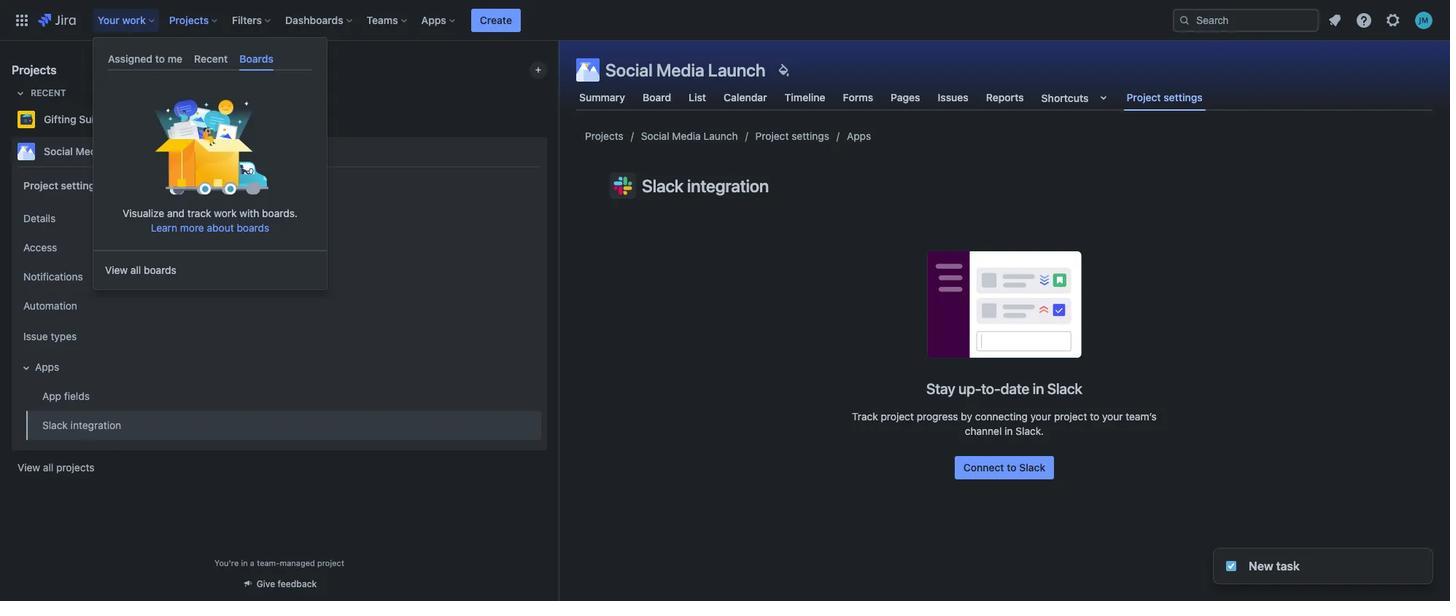 Task type: locate. For each thing, give the bounding box(es) containing it.
social up summary
[[606, 60, 653, 80]]

tab list containing project settings
[[568, 85, 1442, 111]]

2 horizontal spatial project settings
[[1127, 91, 1203, 103]]

1 horizontal spatial all
[[131, 264, 141, 277]]

all inside view all projects link
[[43, 462, 53, 474]]

2 vertical spatial settings
[[61, 179, 101, 192]]

track
[[187, 208, 211, 220]]

2 vertical spatial project
[[23, 179, 58, 192]]

0 horizontal spatial apps
[[35, 361, 59, 373]]

filters button
[[228, 8, 277, 32]]

all inside view all boards link
[[131, 264, 141, 277]]

1 vertical spatial social
[[641, 130, 670, 142]]

0 horizontal spatial boards
[[144, 264, 176, 277]]

0 vertical spatial launch
[[708, 60, 766, 80]]

summary
[[579, 91, 625, 104]]

give feedback
[[257, 579, 317, 590]]

2 vertical spatial social media launch
[[44, 145, 143, 158]]

projects for the projects 'dropdown button'
[[169, 13, 209, 26]]

social down board link
[[641, 130, 670, 142]]

projects up me
[[169, 13, 209, 26]]

project down calendar link
[[756, 130, 789, 142]]

list
[[689, 91, 706, 104]]

gifting
[[44, 113, 76, 125]]

0 horizontal spatial recent
[[31, 88, 66, 99]]

launch down list 'link'
[[704, 130, 738, 142]]

settings image
[[1385, 11, 1402, 29]]

2 horizontal spatial project
[[1127, 91, 1161, 103]]

project settings inside tab list
[[1127, 91, 1203, 103]]

assigned
[[108, 53, 153, 65]]

notifications image
[[1326, 11, 1344, 29]]

and
[[167, 208, 185, 220]]

slack integration link
[[26, 412, 541, 441]]

view left projects
[[18, 462, 40, 474]]

visualize
[[123, 208, 164, 220]]

access link
[[18, 233, 541, 263]]

collapse recent projects image
[[12, 85, 29, 102]]

1 horizontal spatial apps
[[422, 13, 446, 26]]

recent inside tab list
[[194, 53, 228, 65]]

1 horizontal spatial work
[[214, 208, 237, 220]]

work inside visualize and track work with boards. learn more about boards
[[214, 208, 237, 220]]

apps
[[422, 13, 446, 26], [847, 130, 871, 142], [35, 361, 59, 373]]

learn
[[151, 222, 177, 235]]

view all boards link
[[93, 256, 327, 286]]

your work button
[[93, 8, 160, 32]]

work up about
[[214, 208, 237, 220]]

0 horizontal spatial settings
[[61, 179, 101, 192]]

work
[[122, 13, 146, 26], [214, 208, 237, 220]]

social
[[606, 60, 653, 80], [641, 130, 670, 142], [44, 145, 73, 158]]

0 horizontal spatial projects
[[12, 63, 57, 77]]

timeline link
[[782, 85, 829, 111]]

task
[[1277, 560, 1300, 573]]

recent right me
[[194, 53, 228, 65]]

integration
[[71, 419, 121, 432]]

media
[[657, 60, 705, 80], [672, 130, 701, 142], [76, 145, 105, 158]]

0 vertical spatial social media launch
[[606, 60, 766, 80]]

all down visualize
[[131, 264, 141, 277]]

boards inside view all boards link
[[144, 264, 176, 277]]

0 horizontal spatial all
[[43, 462, 53, 474]]

slack integration
[[42, 419, 121, 432]]

0 vertical spatial settings
[[1164, 91, 1203, 103]]

0 vertical spatial project
[[1127, 91, 1161, 103]]

banner containing your work
[[0, 0, 1451, 41]]

1 horizontal spatial project
[[756, 130, 789, 142]]

apps for apps dropdown button at the top left
[[422, 13, 446, 26]]

1 vertical spatial settings
[[792, 130, 830, 142]]

0 horizontal spatial project settings
[[23, 179, 101, 192]]

social media launch link
[[641, 128, 738, 145], [12, 137, 541, 166]]

social media launch down list 'link'
[[641, 130, 738, 142]]

2 vertical spatial projects
[[585, 130, 624, 142]]

media down "suite"
[[76, 145, 105, 158]]

2 group from the top
[[15, 200, 541, 445]]

project up details
[[23, 179, 58, 192]]

visualize and track work with boards. learn more about boards
[[123, 208, 298, 235]]

boards
[[240, 53, 274, 65]]

1 vertical spatial social media launch
[[641, 130, 738, 142]]

1 horizontal spatial tab list
[[568, 85, 1442, 111]]

gifting suite link
[[12, 105, 541, 134]]

1 vertical spatial apps
[[847, 130, 871, 142]]

0 vertical spatial projects
[[169, 13, 209, 26]]

slack
[[42, 419, 68, 432]]

2 vertical spatial apps
[[35, 361, 59, 373]]

app fields
[[42, 390, 90, 402]]

0 horizontal spatial work
[[122, 13, 146, 26]]

group containing details
[[15, 200, 541, 445]]

0 vertical spatial boards
[[237, 222, 269, 235]]

social media launch link down list 'link'
[[641, 128, 738, 145]]

create button
[[471, 8, 521, 32]]

details link
[[18, 204, 541, 233]]

group containing project settings
[[15, 166, 541, 449]]

apps right teams dropdown button
[[422, 13, 446, 26]]

notifications
[[23, 270, 83, 283]]

media up list
[[657, 60, 705, 80]]

1 horizontal spatial social media launch link
[[641, 128, 738, 145]]

0 vertical spatial all
[[131, 264, 141, 277]]

0 vertical spatial view
[[105, 264, 128, 277]]

projects inside 'dropdown button'
[[169, 13, 209, 26]]

team-
[[257, 559, 280, 568]]

recent right collapse recent projects image
[[31, 88, 66, 99]]

fields
[[64, 390, 90, 402]]

project settings link
[[756, 128, 830, 145]]

1 group from the top
[[15, 166, 541, 449]]

filters
[[232, 13, 262, 26]]

projects up collapse recent projects image
[[12, 63, 57, 77]]

1 vertical spatial launch
[[704, 130, 738, 142]]

boards
[[237, 222, 269, 235], [144, 264, 176, 277]]

about
[[207, 222, 234, 235]]

2 vertical spatial media
[[76, 145, 105, 158]]

summary link
[[576, 85, 628, 111]]

project
[[1127, 91, 1161, 103], [756, 130, 789, 142], [23, 179, 58, 192]]

1 vertical spatial project
[[756, 130, 789, 142]]

apps down forms link
[[847, 130, 871, 142]]

pages link
[[888, 85, 923, 111]]

apps for apps link
[[847, 130, 871, 142]]

suite
[[79, 113, 104, 125]]

gifting suite
[[44, 113, 104, 125]]

list link
[[686, 85, 709, 111]]

view
[[105, 264, 128, 277], [18, 462, 40, 474]]

tab list
[[102, 47, 318, 71], [568, 85, 1442, 111]]

shortcuts
[[1042, 92, 1089, 104]]

social media launch down "suite"
[[44, 145, 143, 158]]

0 vertical spatial recent
[[194, 53, 228, 65]]

to
[[155, 53, 165, 65]]

1 horizontal spatial view
[[105, 264, 128, 277]]

new
[[1249, 560, 1274, 573]]

all left projects
[[43, 462, 53, 474]]

managed
[[280, 559, 315, 568]]

all for projects
[[43, 462, 53, 474]]

1 horizontal spatial recent
[[194, 53, 228, 65]]

create project image
[[533, 64, 544, 76]]

2 horizontal spatial projects
[[585, 130, 624, 142]]

2 horizontal spatial settings
[[1164, 91, 1203, 103]]

dashboards
[[285, 13, 343, 26]]

boards down with
[[237, 222, 269, 235]]

settings
[[1164, 91, 1203, 103], [792, 130, 830, 142], [61, 179, 101, 192]]

1 vertical spatial boards
[[144, 264, 176, 277]]

projects
[[169, 13, 209, 26], [12, 63, 57, 77], [585, 130, 624, 142]]

boards down learn
[[144, 264, 176, 277]]

view down visualize
[[105, 264, 128, 277]]

issue types
[[23, 330, 77, 343]]

1 vertical spatial projects
[[12, 63, 57, 77]]

0 vertical spatial tab list
[[102, 47, 318, 71]]

create
[[480, 13, 512, 26]]

apps inside dropdown button
[[422, 13, 446, 26]]

1 vertical spatial tab list
[[568, 85, 1442, 111]]

launch up visualize
[[108, 145, 143, 158]]

apps up 'app'
[[35, 361, 59, 373]]

give
[[257, 579, 275, 590]]

project right the shortcuts popup button
[[1127, 91, 1161, 103]]

0 vertical spatial work
[[122, 13, 146, 26]]

recent
[[194, 53, 228, 65], [31, 88, 66, 99]]

1 vertical spatial view
[[18, 462, 40, 474]]

view for view all boards
[[105, 264, 128, 277]]

projects
[[56, 462, 94, 474]]

view all projects
[[18, 462, 94, 474]]

jira image
[[38, 11, 76, 29], [38, 11, 76, 29]]

work right your
[[122, 13, 146, 26]]

1 vertical spatial project settings
[[756, 130, 830, 142]]

forms link
[[840, 85, 876, 111]]

boards inside visualize and track work with boards. learn more about boards
[[237, 222, 269, 235]]

assigned to me
[[108, 53, 182, 65]]

board
[[643, 91, 671, 104]]

projects button
[[165, 8, 223, 32]]

banner
[[0, 0, 1451, 41]]

0 vertical spatial project settings
[[1127, 91, 1203, 103]]

0 horizontal spatial tab list
[[102, 47, 318, 71]]

tab list containing assigned to me
[[102, 47, 318, 71]]

launch
[[708, 60, 766, 80], [704, 130, 738, 142], [108, 145, 143, 158]]

more
[[180, 222, 204, 235]]

apps link
[[847, 128, 871, 145]]

new task
[[1249, 560, 1300, 573]]

your profile and settings image
[[1416, 11, 1433, 29]]

projects down the summary link
[[585, 130, 624, 142]]

1 horizontal spatial project settings
[[756, 130, 830, 142]]

1 vertical spatial work
[[214, 208, 237, 220]]

1 horizontal spatial projects
[[169, 13, 209, 26]]

projects for projects link on the left
[[585, 130, 624, 142]]

0 vertical spatial apps
[[422, 13, 446, 26]]

social media launch link down gifting suite link
[[12, 137, 541, 166]]

social down gifting
[[44, 145, 73, 158]]

an image showing that the apps dropdown menu is empty image
[[152, 86, 269, 207]]

work inside popup button
[[122, 13, 146, 26]]

media down list 'link'
[[672, 130, 701, 142]]

Search field
[[1173, 8, 1319, 32]]

1 vertical spatial all
[[43, 462, 53, 474]]

1 horizontal spatial settings
[[792, 130, 830, 142]]

group
[[15, 166, 541, 449], [15, 200, 541, 445]]

0 horizontal spatial view
[[18, 462, 40, 474]]

social media launch up list
[[606, 60, 766, 80]]

launch up calendar in the top of the page
[[708, 60, 766, 80]]

1 horizontal spatial boards
[[237, 222, 269, 235]]

appswitcher icon image
[[13, 11, 31, 29]]

all for boards
[[131, 264, 141, 277]]

projects link
[[585, 128, 624, 145]]

access
[[23, 241, 57, 254]]

2 horizontal spatial apps
[[847, 130, 871, 142]]

0 vertical spatial social
[[606, 60, 653, 80]]



Task type: vqa. For each thing, say whether or not it's contained in the screenshot.
projects. within Shows the time estimates for all unresolved issues assigned to a user across projects. This helps you understand the user's workload better.
no



Task type: describe. For each thing, give the bounding box(es) containing it.
timeline
[[785, 91, 826, 104]]

expand image
[[18, 360, 35, 377]]

help image
[[1356, 11, 1373, 29]]

issue types link
[[18, 321, 541, 353]]

teams
[[367, 13, 398, 26]]

me
[[168, 53, 182, 65]]

a
[[250, 559, 255, 568]]

learn more about boards link
[[151, 222, 269, 235]]

issues link
[[935, 85, 972, 111]]

add to starred image
[[543, 111, 560, 128]]

set background color image
[[775, 61, 792, 79]]

types
[[51, 330, 77, 343]]

app
[[42, 390, 61, 402]]

0 vertical spatial media
[[657, 60, 705, 80]]

apps inside button
[[35, 361, 59, 373]]

your
[[98, 13, 120, 26]]

2 vertical spatial social
[[44, 145, 73, 158]]

boards.
[[262, 208, 298, 220]]

in
[[241, 559, 248, 568]]

automation link
[[18, 292, 541, 321]]

with
[[240, 208, 259, 220]]

automation
[[23, 300, 77, 312]]

give feedback button
[[233, 573, 326, 597]]

0 horizontal spatial social media launch link
[[12, 137, 541, 166]]

view all boards
[[105, 264, 176, 277]]

teams button
[[362, 8, 413, 32]]

forms
[[843, 91, 874, 104]]

apps button
[[417, 8, 461, 32]]

2 vertical spatial project settings
[[23, 179, 101, 192]]

sidebar navigation image
[[543, 58, 575, 88]]

board link
[[640, 85, 674, 111]]

your work
[[98, 13, 146, 26]]

app fields link
[[26, 382, 541, 412]]

task icon image
[[1226, 561, 1237, 573]]

search image
[[1179, 14, 1191, 26]]

0 horizontal spatial project
[[23, 179, 58, 192]]

social media launch inside social media launch link
[[44, 145, 143, 158]]

calendar link
[[721, 85, 770, 111]]

notifications link
[[18, 263, 541, 292]]

shortcuts button
[[1039, 85, 1115, 111]]

you're
[[215, 559, 239, 568]]

primary element
[[9, 0, 1173, 40]]

details
[[23, 212, 56, 224]]

calendar
[[724, 91, 767, 104]]

pages
[[891, 91, 921, 104]]

feedback
[[278, 579, 317, 590]]

add to starred image
[[543, 143, 560, 161]]

1 vertical spatial media
[[672, 130, 701, 142]]

settings inside tab list
[[1164, 91, 1203, 103]]

project
[[317, 559, 344, 568]]

issue
[[23, 330, 48, 343]]

you're in a team-managed project
[[215, 559, 344, 568]]

view for view all projects
[[18, 462, 40, 474]]

dashboards button
[[281, 8, 358, 32]]

reports link
[[983, 85, 1027, 111]]

2 vertical spatial launch
[[108, 145, 143, 158]]

new task button
[[1214, 549, 1433, 584]]

view all projects link
[[12, 455, 547, 482]]

1 vertical spatial recent
[[31, 88, 66, 99]]

issues
[[938, 91, 969, 104]]

reports
[[986, 91, 1024, 104]]

apps button
[[18, 353, 541, 382]]



